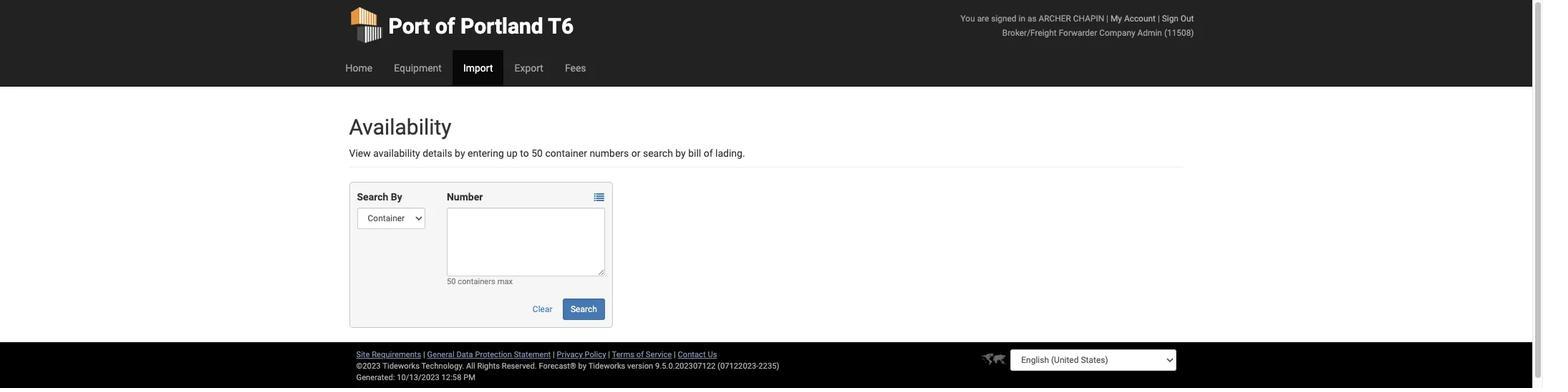 Task type: describe. For each thing, give the bounding box(es) containing it.
1 vertical spatial of
[[704, 148, 713, 159]]

or
[[631, 148, 641, 159]]

equipment
[[394, 62, 442, 74]]

search button
[[563, 299, 605, 320]]

view availability details by entering up to 50 container numbers or search by bill of lading.
[[349, 148, 745, 159]]

details
[[423, 148, 452, 159]]

fees button
[[554, 50, 597, 86]]

lading.
[[715, 148, 745, 159]]

show list image
[[594, 193, 604, 203]]

site requirements | general data protection statement | privacy policy | terms of service | contact us ©2023 tideworks technology. all rights reserved. forecast® by tideworks version 9.5.0.202307122 (07122023-2235) generated: 10/13/2023 12:58 pm
[[356, 350, 779, 382]]

terms
[[612, 350, 634, 359]]

signed
[[991, 14, 1016, 24]]

10/13/2023
[[397, 373, 440, 382]]

version
[[627, 362, 653, 371]]

broker/freight
[[1002, 28, 1057, 38]]

technology.
[[421, 362, 464, 371]]

of inside port of portland t6 link
[[435, 14, 455, 39]]

sign
[[1162, 14, 1179, 24]]

home
[[345, 62, 372, 74]]

availability
[[373, 148, 420, 159]]

port
[[388, 14, 430, 39]]

protection
[[475, 350, 512, 359]]

t6
[[548, 14, 574, 39]]

you are signed in as archer chapin | my account | sign out broker/freight forwarder company admin (11508)
[[961, 14, 1194, 38]]

0 horizontal spatial by
[[455, 148, 465, 159]]

view
[[349, 148, 371, 159]]

out
[[1181, 14, 1194, 24]]

| left "general"
[[423, 350, 425, 359]]

home button
[[335, 50, 383, 86]]

as
[[1027, 14, 1037, 24]]

clear
[[533, 304, 552, 314]]

to
[[520, 148, 529, 159]]

container
[[545, 148, 587, 159]]

clear button
[[525, 299, 560, 320]]

statement
[[514, 350, 551, 359]]

site requirements link
[[356, 350, 421, 359]]

by inside site requirements | general data protection statement | privacy policy | terms of service | contact us ©2023 tideworks technology. all rights reserved. forecast® by tideworks version 9.5.0.202307122 (07122023-2235) generated: 10/13/2023 12:58 pm
[[578, 362, 587, 371]]

contact us link
[[678, 350, 717, 359]]

bill
[[688, 148, 701, 159]]

1 horizontal spatial 50
[[531, 148, 543, 159]]

data
[[456, 350, 473, 359]]

containers
[[458, 277, 495, 286]]

Number text field
[[447, 208, 605, 276]]

search
[[643, 148, 673, 159]]

12:58
[[441, 373, 461, 382]]

max
[[497, 277, 513, 286]]

2 horizontal spatial by
[[675, 148, 686, 159]]

2235)
[[759, 362, 779, 371]]

sign out link
[[1162, 14, 1194, 24]]

reserved.
[[502, 362, 537, 371]]



Task type: locate. For each thing, give the bounding box(es) containing it.
0 vertical spatial 50
[[531, 148, 543, 159]]

9.5.0.202307122
[[655, 362, 716, 371]]

company
[[1099, 28, 1135, 38]]

by down privacy policy link
[[578, 362, 587, 371]]

search by
[[357, 191, 402, 203]]

of right port
[[435, 14, 455, 39]]

us
[[708, 350, 717, 359]]

numbers
[[590, 148, 629, 159]]

import
[[463, 62, 493, 74]]

of right bill
[[704, 148, 713, 159]]

rights
[[477, 362, 500, 371]]

requirements
[[372, 350, 421, 359]]

my
[[1111, 14, 1122, 24]]

chapin
[[1073, 14, 1104, 24]]

admin
[[1137, 28, 1162, 38]]

entering
[[468, 148, 504, 159]]

fees
[[565, 62, 586, 74]]

50 containers max
[[447, 277, 513, 286]]

all
[[466, 362, 475, 371]]

|
[[1106, 14, 1108, 24], [1158, 14, 1160, 24], [423, 350, 425, 359], [553, 350, 555, 359], [608, 350, 610, 359], [674, 350, 676, 359]]

import button
[[452, 50, 504, 86]]

©2023 tideworks
[[356, 362, 420, 371]]

| up tideworks
[[608, 350, 610, 359]]

pm
[[463, 373, 475, 382]]

| left my
[[1106, 14, 1108, 24]]

1 horizontal spatial of
[[636, 350, 644, 359]]

export
[[514, 62, 543, 74]]

search
[[357, 191, 388, 203], [571, 304, 597, 314]]

50 left containers
[[447, 277, 456, 286]]

search right clear in the left of the page
[[571, 304, 597, 314]]

| up forecast®
[[553, 350, 555, 359]]

0 vertical spatial search
[[357, 191, 388, 203]]

0 vertical spatial of
[[435, 14, 455, 39]]

port of portland t6 link
[[349, 0, 574, 50]]

(11508)
[[1164, 28, 1194, 38]]

by left bill
[[675, 148, 686, 159]]

service
[[646, 350, 672, 359]]

availability
[[349, 115, 451, 140]]

generated:
[[356, 373, 395, 382]]

privacy policy link
[[557, 350, 606, 359]]

50 right to
[[531, 148, 543, 159]]

portland
[[460, 14, 543, 39]]

search for search
[[571, 304, 597, 314]]

search inside button
[[571, 304, 597, 314]]

policy
[[585, 350, 606, 359]]

search for search by
[[357, 191, 388, 203]]

2 vertical spatial of
[[636, 350, 644, 359]]

privacy
[[557, 350, 583, 359]]

by right details
[[455, 148, 465, 159]]

(07122023-
[[718, 362, 759, 371]]

| up 9.5.0.202307122
[[674, 350, 676, 359]]

in
[[1019, 14, 1025, 24]]

port of portland t6
[[388, 14, 574, 39]]

tideworks
[[588, 362, 625, 371]]

1 vertical spatial search
[[571, 304, 597, 314]]

of inside site requirements | general data protection statement | privacy policy | terms of service | contact us ©2023 tideworks technology. all rights reserved. forecast® by tideworks version 9.5.0.202307122 (07122023-2235) generated: 10/13/2023 12:58 pm
[[636, 350, 644, 359]]

2 horizontal spatial of
[[704, 148, 713, 159]]

0 horizontal spatial of
[[435, 14, 455, 39]]

contact
[[678, 350, 706, 359]]

of
[[435, 14, 455, 39], [704, 148, 713, 159], [636, 350, 644, 359]]

archer
[[1039, 14, 1071, 24]]

forecast®
[[539, 362, 576, 371]]

are
[[977, 14, 989, 24]]

by
[[455, 148, 465, 159], [675, 148, 686, 159], [578, 362, 587, 371]]

site
[[356, 350, 370, 359]]

account
[[1124, 14, 1156, 24]]

0 horizontal spatial 50
[[447, 277, 456, 286]]

general
[[427, 350, 454, 359]]

export button
[[504, 50, 554, 86]]

terms of service link
[[612, 350, 672, 359]]

up
[[506, 148, 518, 159]]

of up version
[[636, 350, 644, 359]]

1 horizontal spatial search
[[571, 304, 597, 314]]

number
[[447, 191, 483, 203]]

1 horizontal spatial by
[[578, 362, 587, 371]]

my account link
[[1111, 14, 1156, 24]]

| left 'sign'
[[1158, 14, 1160, 24]]

general data protection statement link
[[427, 350, 551, 359]]

by
[[391, 191, 402, 203]]

equipment button
[[383, 50, 452, 86]]

0 horizontal spatial search
[[357, 191, 388, 203]]

forwarder
[[1059, 28, 1097, 38]]

you
[[961, 14, 975, 24]]

50
[[531, 148, 543, 159], [447, 277, 456, 286]]

1 vertical spatial 50
[[447, 277, 456, 286]]

search left the by
[[357, 191, 388, 203]]



Task type: vqa. For each thing, say whether or not it's contained in the screenshot.
Site Requirements | General Data Protection Statement | Privacy Policy | Terms of Service | Contact Us ©2023 Tideworks Technology. All Rights Reserved. Forecast® by Tideworks version 9.5.0.202307122 (07122023-2235) Generated: 10/10/2023 10:11 AM
no



